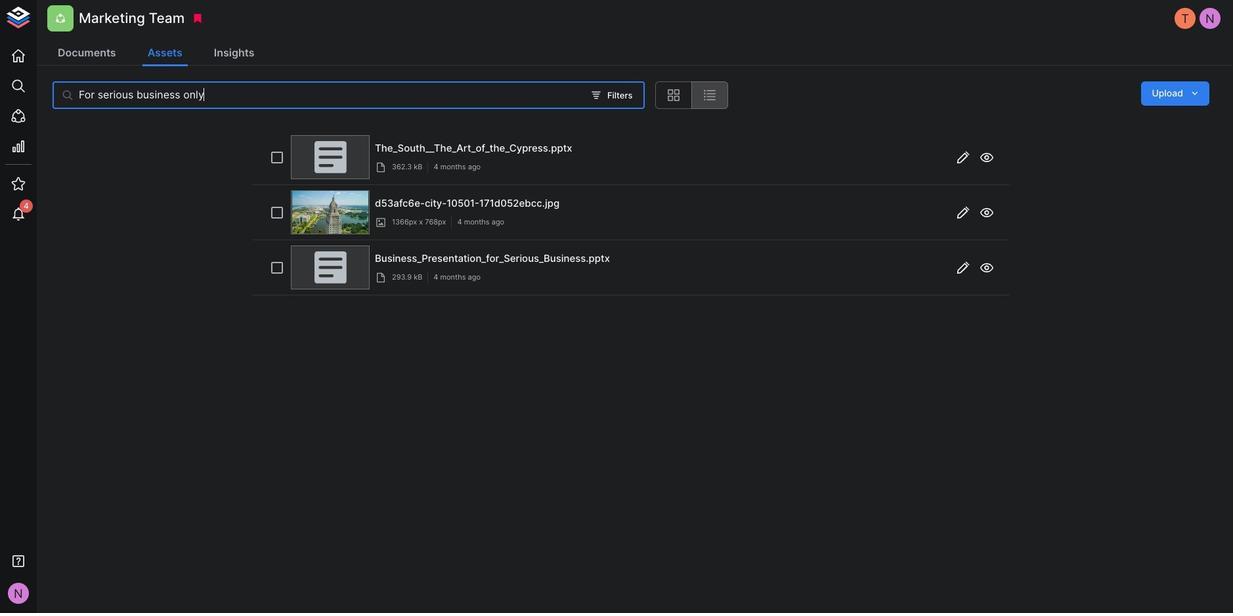 Task type: vqa. For each thing, say whether or not it's contained in the screenshot.
the 'd53afc6e city 10501 171d052ebcc.jpg' image at top
yes



Task type: locate. For each thing, give the bounding box(es) containing it.
Search Assets... text field
[[79, 81, 583, 109]]

group
[[656, 81, 728, 109]]

remove bookmark image
[[192, 12, 204, 24]]

d53afc6e city 10501 171d052ebcc.jpg image
[[292, 191, 368, 234]]



